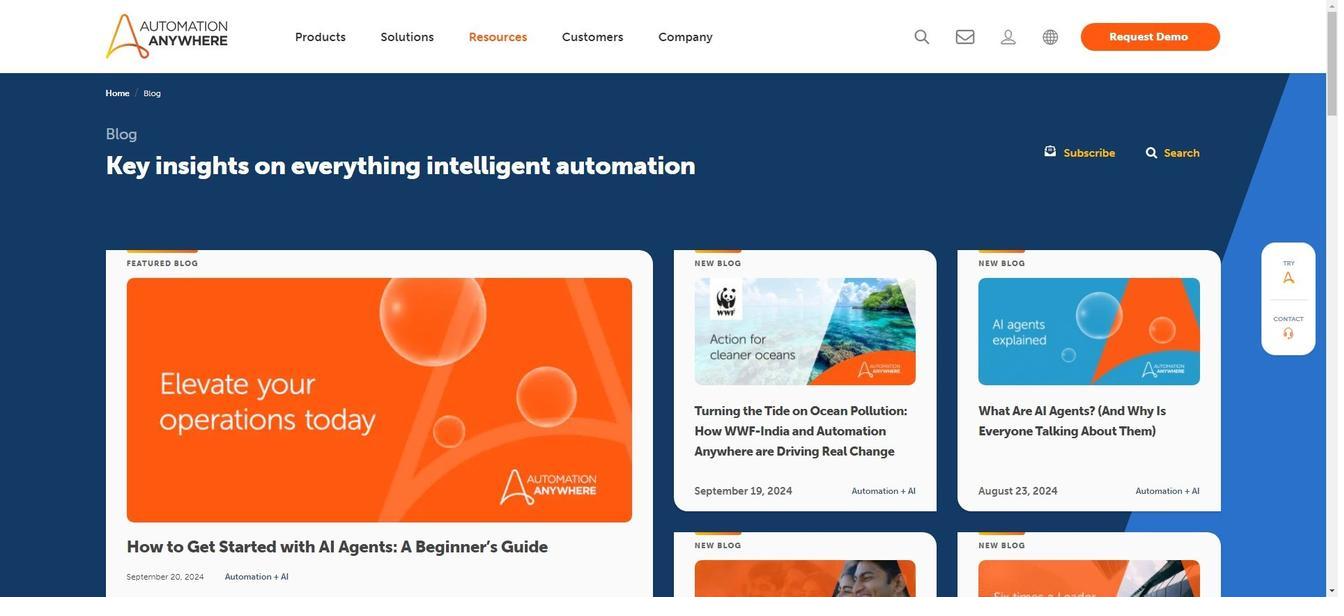 Task type: locate. For each thing, give the bounding box(es) containing it.
search image
[[913, 27, 932, 46]]

what are ai agents? (and why is everyone talking about them) image
[[979, 278, 1200, 385]]

support image
[[956, 27, 976, 46]]

subscribe image
[[1045, 145, 1056, 157]]

how to get started with ai agents: a beginner's guide image
[[127, 278, 632, 523]]



Task type: vqa. For each thing, say whether or not it's contained in the screenshot.
Technical Support image
no



Task type: describe. For each thing, give the bounding box(es) containing it.
automation anywhere image
[[1283, 272, 1295, 283]]

login image
[[999, 27, 1019, 46]]

turning the tide on ocean pollution: how wwf-india and automation anywhere are driving real change image
[[695, 278, 916, 385]]

automation anywhere image
[[106, 14, 231, 59]]

language selector image
[[1041, 27, 1061, 46]]

contact image
[[1284, 327, 1294, 339]]



